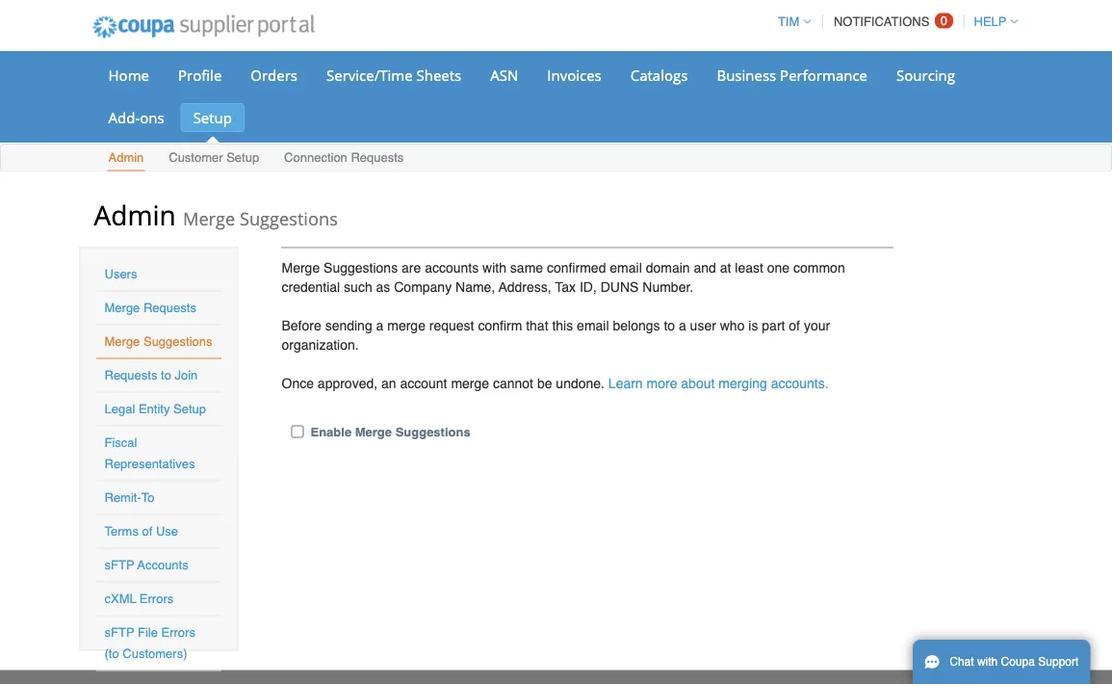 Task type: locate. For each thing, give the bounding box(es) containing it.
legal entity setup link
[[105, 402, 206, 416]]

cxml errors
[[105, 592, 174, 606]]

catalogs link
[[618, 61, 701, 90]]

name,
[[456, 279, 496, 294]]

more
[[647, 375, 678, 391]]

1 vertical spatial setup
[[227, 150, 259, 165]]

1 horizontal spatial a
[[679, 318, 687, 333]]

(to
[[105, 647, 119, 661]]

0 vertical spatial email
[[610, 260, 643, 275]]

merge inside merge suggestions are accounts with same confirmed email domain and at least one common credential such as company name, address, tax id, duns number.
[[282, 260, 320, 275]]

merge inside before sending a merge request confirm that this email belongs to a user who is part of your organization.
[[388, 318, 426, 333]]

your
[[805, 318, 831, 333]]

merge left cannot
[[451, 375, 490, 391]]

service/time sheets
[[327, 65, 462, 85]]

sftp
[[105, 558, 134, 572], [105, 625, 134, 640]]

chat
[[950, 655, 975, 669]]

profile
[[178, 65, 222, 85]]

admin down add-
[[108, 150, 144, 165]]

sftp up (to
[[105, 625, 134, 640]]

2 sftp from the top
[[105, 625, 134, 640]]

request
[[430, 318, 475, 333]]

None checkbox
[[291, 425, 304, 438]]

with up name,
[[483, 260, 507, 275]]

errors
[[140, 592, 174, 606], [161, 625, 196, 640]]

0 horizontal spatial of
[[142, 524, 153, 539]]

service/time
[[327, 65, 413, 85]]

add-ons link
[[96, 103, 177, 132]]

part
[[763, 318, 786, 333]]

users link
[[105, 267, 137, 281]]

asn
[[491, 65, 519, 85]]

errors down accounts
[[140, 592, 174, 606]]

suggestions inside merge suggestions are accounts with same confirmed email domain and at least one common credential such as company name, address, tax id, duns number.
[[324, 260, 398, 275]]

customers)
[[123, 647, 187, 661]]

1 vertical spatial of
[[142, 524, 153, 539]]

same
[[511, 260, 544, 275]]

with right chat
[[978, 655, 999, 669]]

0 vertical spatial to
[[664, 318, 676, 333]]

1 a from the left
[[376, 318, 384, 333]]

requests for merge requests
[[144, 301, 196, 315]]

1 vertical spatial email
[[577, 318, 610, 333]]

notifications 0
[[834, 13, 948, 29]]

admin for admin merge suggestions
[[94, 196, 176, 233]]

add-
[[108, 107, 140, 127]]

domain
[[646, 260, 691, 275]]

0 horizontal spatial merge
[[388, 318, 426, 333]]

once approved, an account merge cannot be undone. learn more about merging accounts.
[[282, 375, 829, 391]]

a right sending
[[376, 318, 384, 333]]

1 horizontal spatial of
[[790, 318, 801, 333]]

to left join at left bottom
[[161, 368, 171, 383]]

setup up customer setup on the top of page
[[193, 107, 232, 127]]

merge for merge suggestions are accounts with same confirmed email domain and at least one common credential such as company name, address, tax id, duns number.
[[282, 260, 320, 275]]

admin down admin link
[[94, 196, 176, 233]]

merge right enable
[[355, 424, 392, 439]]

customer setup link
[[168, 146, 260, 171]]

sftp up cxml on the bottom left of the page
[[105, 558, 134, 572]]

merge up credential
[[282, 260, 320, 275]]

1 vertical spatial to
[[161, 368, 171, 383]]

1 sftp from the top
[[105, 558, 134, 572]]

business performance
[[717, 65, 868, 85]]

a left user
[[679, 318, 687, 333]]

0 vertical spatial setup
[[193, 107, 232, 127]]

suggestions down 'account'
[[396, 424, 471, 439]]

0 horizontal spatial to
[[161, 368, 171, 383]]

1 vertical spatial admin
[[94, 196, 176, 233]]

remit-to
[[105, 490, 155, 505]]

1 vertical spatial sftp
[[105, 625, 134, 640]]

to right "belongs"
[[664, 318, 676, 333]]

is
[[749, 318, 759, 333]]

0 horizontal spatial a
[[376, 318, 384, 333]]

number.
[[643, 279, 694, 294]]

sourcing link
[[885, 61, 968, 90]]

approved,
[[318, 375, 378, 391]]

1 vertical spatial with
[[978, 655, 999, 669]]

0 vertical spatial with
[[483, 260, 507, 275]]

are
[[402, 260, 421, 275]]

at
[[721, 260, 732, 275]]

fiscal representatives link
[[105, 436, 195, 471]]

merge
[[388, 318, 426, 333], [451, 375, 490, 391]]

merging
[[719, 375, 768, 391]]

a
[[376, 318, 384, 333], [679, 318, 687, 333]]

representatives
[[105, 457, 195, 471]]

terms of use
[[105, 524, 178, 539]]

id,
[[580, 279, 597, 294]]

1 horizontal spatial with
[[978, 655, 999, 669]]

cxml errors link
[[105, 592, 174, 606]]

merge down 'users' link
[[105, 301, 140, 315]]

with inside merge suggestions are accounts with same confirmed email domain and at least one common credential such as company name, address, tax id, duns number.
[[483, 260, 507, 275]]

organization.
[[282, 337, 359, 352]]

1 horizontal spatial to
[[664, 318, 676, 333]]

to inside before sending a merge request confirm that this email belongs to a user who is part of your organization.
[[664, 318, 676, 333]]

merge down merge requests link
[[105, 334, 140, 349]]

coupa
[[1002, 655, 1036, 669]]

0 vertical spatial sftp
[[105, 558, 134, 572]]

performance
[[781, 65, 868, 85]]

requests up merge suggestions "link"
[[144, 301, 196, 315]]

enable merge suggestions
[[311, 424, 471, 439]]

2 vertical spatial requests
[[105, 368, 157, 383]]

setup right customer
[[227, 150, 259, 165]]

2 vertical spatial setup
[[173, 402, 206, 416]]

suggestions up such
[[324, 260, 398, 275]]

suggestions down "connection"
[[240, 206, 338, 230]]

merge down the "company"
[[388, 318, 426, 333]]

0 vertical spatial merge
[[388, 318, 426, 333]]

business performance link
[[705, 61, 881, 90]]

sftp accounts
[[105, 558, 189, 572]]

help
[[975, 14, 1007, 29]]

errors right file
[[161, 625, 196, 640]]

of left use
[[142, 524, 153, 539]]

0 vertical spatial admin
[[108, 150, 144, 165]]

undone.
[[556, 375, 605, 391]]

suggestions
[[240, 206, 338, 230], [324, 260, 398, 275], [144, 334, 212, 349], [396, 424, 471, 439]]

email up duns
[[610, 260, 643, 275]]

1 vertical spatial merge
[[451, 375, 490, 391]]

1 vertical spatial requests
[[144, 301, 196, 315]]

to
[[664, 318, 676, 333], [161, 368, 171, 383]]

requests to join link
[[105, 368, 198, 383]]

merge down customer setup link at the top of the page
[[183, 206, 235, 230]]

be
[[538, 375, 553, 391]]

0 horizontal spatial with
[[483, 260, 507, 275]]

of right part in the right top of the page
[[790, 318, 801, 333]]

requests
[[351, 150, 404, 165], [144, 301, 196, 315], [105, 368, 157, 383]]

navigation
[[770, 3, 1019, 40]]

0 horizontal spatial email
[[577, 318, 610, 333]]

customer
[[169, 150, 223, 165]]

and
[[694, 260, 717, 275]]

setup down join at left bottom
[[173, 402, 206, 416]]

asn link
[[478, 61, 531, 90]]

0 vertical spatial requests
[[351, 150, 404, 165]]

1 horizontal spatial email
[[610, 260, 643, 275]]

cannot
[[493, 375, 534, 391]]

setup
[[193, 107, 232, 127], [227, 150, 259, 165], [173, 402, 206, 416]]

0 vertical spatial of
[[790, 318, 801, 333]]

sftp inside sftp file errors (to customers)
[[105, 625, 134, 640]]

requests right "connection"
[[351, 150, 404, 165]]

user
[[691, 318, 717, 333]]

email right the this
[[577, 318, 610, 333]]

requests up legal
[[105, 368, 157, 383]]

1 vertical spatial errors
[[161, 625, 196, 640]]



Task type: vqa. For each thing, say whether or not it's contained in the screenshot.
merge in the Before sending a merge request confirm that this email belongs to a user who is part of your organization.
yes



Task type: describe. For each thing, give the bounding box(es) containing it.
merge suggestions
[[105, 334, 212, 349]]

merge suggestions link
[[105, 334, 212, 349]]

legal
[[105, 402, 135, 416]]

merge requests link
[[105, 301, 196, 315]]

merge suggestions are accounts with same confirmed email domain and at least one common credential such as company name, address, tax id, duns number.
[[282, 260, 846, 294]]

add-ons
[[108, 107, 164, 127]]

errors inside sftp file errors (to customers)
[[161, 625, 196, 640]]

remit-to link
[[105, 490, 155, 505]]

requests to join
[[105, 368, 198, 383]]

requests for connection requests
[[351, 150, 404, 165]]

suggestions inside admin merge suggestions
[[240, 206, 338, 230]]

confirmed
[[547, 260, 607, 275]]

merge requests
[[105, 301, 196, 315]]

tax
[[555, 279, 576, 294]]

common
[[794, 260, 846, 275]]

accounts
[[425, 260, 479, 275]]

as
[[376, 279, 391, 294]]

before sending a merge request confirm that this email belongs to a user who is part of your organization.
[[282, 318, 831, 352]]

remit-
[[105, 490, 141, 505]]

2 a from the left
[[679, 318, 687, 333]]

tim
[[778, 14, 800, 29]]

such
[[344, 279, 373, 294]]

notifications
[[834, 14, 930, 29]]

of inside before sending a merge request confirm that this email belongs to a user who is part of your organization.
[[790, 318, 801, 333]]

sftp for sftp accounts
[[105, 558, 134, 572]]

least
[[736, 260, 764, 275]]

address,
[[499, 279, 552, 294]]

connection requests
[[284, 150, 404, 165]]

this
[[553, 318, 574, 333]]

support
[[1039, 655, 1080, 669]]

home link
[[96, 61, 162, 90]]

orders link
[[238, 61, 310, 90]]

sftp accounts link
[[105, 558, 189, 572]]

setup link
[[181, 103, 245, 132]]

invoices link
[[535, 61, 615, 90]]

confirm
[[478, 318, 523, 333]]

belongs
[[613, 318, 661, 333]]

learn more about merging accounts. link
[[609, 375, 829, 391]]

learn
[[609, 375, 643, 391]]

accounts
[[137, 558, 189, 572]]

connection requests link
[[283, 146, 405, 171]]

ons
[[140, 107, 164, 127]]

suggestions up join at left bottom
[[144, 334, 212, 349]]

fiscal
[[105, 436, 137, 450]]

with inside button
[[978, 655, 999, 669]]

sourcing
[[897, 65, 956, 85]]

that
[[526, 318, 549, 333]]

company
[[394, 279, 452, 294]]

orders
[[251, 65, 298, 85]]

merge for merge suggestions
[[105, 334, 140, 349]]

terms
[[105, 524, 139, 539]]

help link
[[966, 14, 1019, 29]]

admin for admin
[[108, 150, 144, 165]]

fiscal representatives
[[105, 436, 195, 471]]

0 vertical spatial errors
[[140, 592, 174, 606]]

once
[[282, 375, 314, 391]]

one
[[768, 260, 790, 275]]

sending
[[325, 318, 373, 333]]

chat with coupa support button
[[914, 640, 1091, 684]]

merge inside admin merge suggestions
[[183, 206, 235, 230]]

1 horizontal spatial merge
[[451, 375, 490, 391]]

tim link
[[770, 14, 812, 29]]

join
[[175, 368, 198, 383]]

about
[[682, 375, 715, 391]]

customer setup
[[169, 150, 259, 165]]

enable
[[311, 424, 352, 439]]

email inside merge suggestions are accounts with same confirmed email domain and at least one common credential such as company name, address, tax id, duns number.
[[610, 260, 643, 275]]

merge for merge requests
[[105, 301, 140, 315]]

connection
[[284, 150, 348, 165]]

navigation containing notifications 0
[[770, 3, 1019, 40]]

before
[[282, 318, 322, 333]]

to
[[141, 490, 155, 505]]

sheets
[[417, 65, 462, 85]]

use
[[156, 524, 178, 539]]

terms of use link
[[105, 524, 178, 539]]

business
[[717, 65, 777, 85]]

entity
[[139, 402, 170, 416]]

home
[[108, 65, 149, 85]]

chat with coupa support
[[950, 655, 1080, 669]]

legal entity setup
[[105, 402, 206, 416]]

users
[[105, 267, 137, 281]]

0
[[941, 13, 948, 28]]

sftp file errors (to customers) link
[[105, 625, 196, 661]]

profile link
[[166, 61, 234, 90]]

service/time sheets link
[[314, 61, 474, 90]]

account
[[400, 375, 448, 391]]

sftp for sftp file errors (to customers)
[[105, 625, 134, 640]]

cxml
[[105, 592, 136, 606]]

catalogs
[[631, 65, 688, 85]]

admin merge suggestions
[[94, 196, 338, 233]]

credential
[[282, 279, 340, 294]]

email inside before sending a merge request confirm that this email belongs to a user who is part of your organization.
[[577, 318, 610, 333]]

coupa supplier portal image
[[79, 3, 328, 51]]



